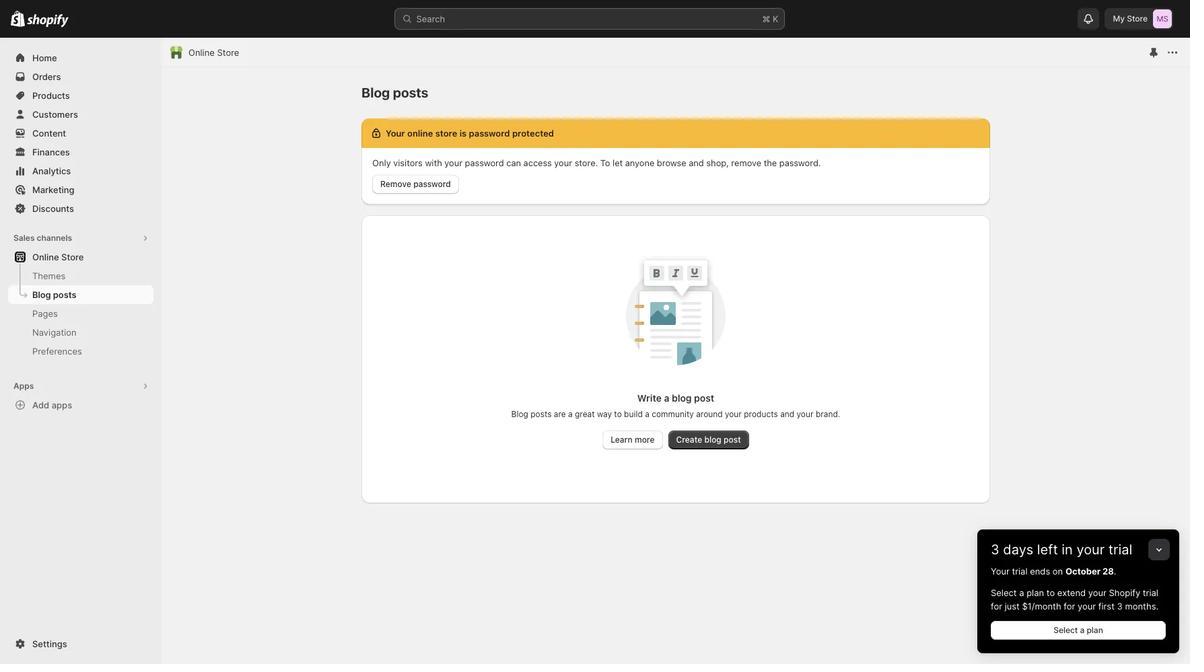 Task type: describe. For each thing, give the bounding box(es) containing it.
a for select a plan
[[1080, 625, 1085, 636]]

blog posts link
[[8, 285, 153, 304]]

discounts link
[[8, 199, 153, 218]]

sales
[[13, 233, 35, 243]]

1 horizontal spatial online store link
[[189, 46, 239, 59]]

my
[[1113, 13, 1125, 24]]

k
[[773, 13, 779, 24]]

just
[[1005, 601, 1020, 612]]

preferences
[[32, 346, 82, 357]]

a for select a plan to extend your shopify trial for just $1/month for your first 3 months.
[[1019, 588, 1024, 598]]

plan for select a plan
[[1087, 625, 1103, 636]]

preferences link
[[8, 342, 153, 361]]

blog posts
[[32, 289, 76, 300]]

october
[[1066, 566, 1101, 577]]

3 days left in your trial button
[[978, 530, 1179, 558]]

add
[[32, 400, 49, 411]]

days
[[1003, 542, 1034, 558]]

0 vertical spatial online
[[189, 47, 215, 58]]

content
[[32, 128, 66, 139]]

your
[[991, 566, 1010, 577]]

3 days left in your trial element
[[978, 565, 1179, 654]]

add apps button
[[8, 396, 153, 415]]

3 days left in your trial
[[991, 542, 1133, 558]]

orders
[[32, 71, 61, 82]]

1 for from the left
[[991, 601, 1002, 612]]

your trial ends on october 28 .
[[991, 566, 1116, 577]]

themes link
[[8, 267, 153, 285]]

in
[[1062, 542, 1073, 558]]

home link
[[8, 48, 153, 67]]

3 inside "select a plan to extend your shopify trial for just $1/month for your first 3 months."
[[1117, 601, 1123, 612]]

marketing
[[32, 184, 74, 195]]

your inside dropdown button
[[1077, 542, 1105, 558]]

my store
[[1113, 13, 1148, 24]]

apps
[[52, 400, 72, 411]]

select for select a plan
[[1054, 625, 1078, 636]]

content link
[[8, 124, 153, 143]]

select for select a plan to extend your shopify trial for just $1/month for your first 3 months.
[[991, 588, 1017, 598]]

select a plan to extend your shopify trial for just $1/month for your first 3 months.
[[991, 588, 1159, 612]]

1 vertical spatial your
[[1088, 588, 1107, 598]]

sales channels button
[[8, 229, 153, 248]]

finances link
[[8, 143, 153, 162]]

shopify
[[1109, 588, 1141, 598]]

add apps
[[32, 400, 72, 411]]

first
[[1099, 601, 1115, 612]]

navigation
[[32, 327, 76, 338]]

2 horizontal spatial store
[[1127, 13, 1148, 24]]

to
[[1047, 588, 1055, 598]]

2 for from the left
[[1064, 601, 1075, 612]]

1 horizontal spatial shopify image
[[27, 14, 69, 27]]

1 vertical spatial online
[[32, 252, 59, 263]]

2 vertical spatial store
[[61, 252, 84, 263]]

0 horizontal spatial online store
[[32, 252, 84, 263]]

pages
[[32, 308, 58, 319]]

select a plan link
[[991, 621, 1166, 640]]

28
[[1103, 566, 1114, 577]]

on
[[1053, 566, 1063, 577]]

plan for select a plan to extend your shopify trial for just $1/month for your first 3 months.
[[1027, 588, 1044, 598]]



Task type: locate. For each thing, give the bounding box(es) containing it.
store up themes link
[[61, 252, 84, 263]]

blog
[[32, 289, 51, 300]]

my store image
[[1153, 9, 1172, 28]]

0 horizontal spatial online store link
[[8, 248, 153, 267]]

1 vertical spatial trial
[[1012, 566, 1028, 577]]

customers link
[[8, 105, 153, 124]]

1 vertical spatial store
[[217, 47, 239, 58]]

discounts
[[32, 203, 74, 214]]

0 vertical spatial your
[[1077, 542, 1105, 558]]

2 vertical spatial your
[[1078, 601, 1096, 612]]

2 vertical spatial trial
[[1143, 588, 1159, 598]]

0 horizontal spatial a
[[1019, 588, 1024, 598]]

ends
[[1030, 566, 1050, 577]]

0 horizontal spatial 3
[[991, 542, 1000, 558]]

online store
[[189, 47, 239, 58], [32, 252, 84, 263]]

home
[[32, 53, 57, 63]]

products
[[32, 90, 70, 101]]

1 horizontal spatial online
[[189, 47, 215, 58]]

for
[[991, 601, 1002, 612], [1064, 601, 1075, 612]]

trial up .
[[1109, 542, 1133, 558]]

1 vertical spatial select
[[1054, 625, 1078, 636]]

online store link right the 'online store' image
[[189, 46, 239, 59]]

3 right first
[[1117, 601, 1123, 612]]

online store right the 'online store' image
[[189, 47, 239, 58]]

0 horizontal spatial trial
[[1012, 566, 1028, 577]]

extend
[[1058, 588, 1086, 598]]

your left first
[[1078, 601, 1096, 612]]

channels
[[37, 233, 72, 243]]

0 horizontal spatial store
[[61, 252, 84, 263]]

1 vertical spatial a
[[1080, 625, 1085, 636]]

orders link
[[8, 67, 153, 86]]

store right the 'online store' image
[[217, 47, 239, 58]]

apps
[[13, 381, 34, 391]]

apps button
[[8, 377, 153, 396]]

customers
[[32, 109, 78, 120]]

0 vertical spatial store
[[1127, 13, 1148, 24]]

0 horizontal spatial for
[[991, 601, 1002, 612]]

0 vertical spatial online store link
[[189, 46, 239, 59]]

trial inside 3 days left in your trial dropdown button
[[1109, 542, 1133, 558]]

store right my
[[1127, 13, 1148, 24]]

online
[[189, 47, 215, 58], [32, 252, 59, 263]]

online store image
[[170, 46, 183, 59]]

settings
[[32, 639, 67, 650]]

select up just
[[991, 588, 1017, 598]]

plan inside "select a plan to extend your shopify trial for just $1/month for your first 3 months."
[[1027, 588, 1044, 598]]

trial up months. on the bottom
[[1143, 588, 1159, 598]]

1 horizontal spatial select
[[1054, 625, 1078, 636]]

your up october at bottom right
[[1077, 542, 1105, 558]]

0 vertical spatial plan
[[1027, 588, 1044, 598]]

select inside "select a plan to extend your shopify trial for just $1/month for your first 3 months."
[[991, 588, 1017, 598]]

select down "select a plan to extend your shopify trial for just $1/month for your first 3 months."
[[1054, 625, 1078, 636]]

3
[[991, 542, 1000, 558], [1117, 601, 1123, 612]]

a
[[1019, 588, 1024, 598], [1080, 625, 1085, 636]]

your
[[1077, 542, 1105, 558], [1088, 588, 1107, 598], [1078, 601, 1096, 612]]

3 inside dropdown button
[[991, 542, 1000, 558]]

for left just
[[991, 601, 1002, 612]]

select
[[991, 588, 1017, 598], [1054, 625, 1078, 636]]

1 horizontal spatial trial
[[1109, 542, 1133, 558]]

1 horizontal spatial online store
[[189, 47, 239, 58]]

online store link down channels
[[8, 248, 153, 267]]

a up just
[[1019, 588, 1024, 598]]

1 vertical spatial online store
[[32, 252, 84, 263]]

for down extend
[[1064, 601, 1075, 612]]

$1/month
[[1022, 601, 1061, 612]]

⌘ k
[[762, 13, 779, 24]]

analytics
[[32, 166, 71, 176]]

navigation link
[[8, 323, 153, 342]]

.
[[1114, 566, 1116, 577]]

store
[[1127, 13, 1148, 24], [217, 47, 239, 58], [61, 252, 84, 263]]

1 horizontal spatial a
[[1080, 625, 1085, 636]]

posts
[[53, 289, 76, 300]]

online store down channels
[[32, 252, 84, 263]]

themes
[[32, 271, 65, 281]]

0 vertical spatial select
[[991, 588, 1017, 598]]

1 vertical spatial plan
[[1087, 625, 1103, 636]]

⌘
[[762, 13, 770, 24]]

2 horizontal spatial trial
[[1143, 588, 1159, 598]]

plan
[[1027, 588, 1044, 598], [1087, 625, 1103, 636]]

pages link
[[8, 304, 153, 323]]

0 vertical spatial a
[[1019, 588, 1024, 598]]

trial inside "select a plan to extend your shopify trial for just $1/month for your first 3 months."
[[1143, 588, 1159, 598]]

a down "select a plan to extend your shopify trial for just $1/month for your first 3 months."
[[1080, 625, 1085, 636]]

finances
[[32, 147, 70, 158]]

select a plan
[[1054, 625, 1103, 636]]

online store link
[[189, 46, 239, 59], [8, 248, 153, 267]]

1 horizontal spatial plan
[[1087, 625, 1103, 636]]

0 vertical spatial online store
[[189, 47, 239, 58]]

online up themes
[[32, 252, 59, 263]]

online right the 'online store' image
[[189, 47, 215, 58]]

0 horizontal spatial plan
[[1027, 588, 1044, 598]]

months.
[[1125, 601, 1159, 612]]

analytics link
[[8, 162, 153, 180]]

trial right your
[[1012, 566, 1028, 577]]

settings link
[[8, 635, 153, 654]]

0 horizontal spatial shopify image
[[11, 11, 25, 27]]

1 vertical spatial online store link
[[8, 248, 153, 267]]

plan up $1/month
[[1027, 588, 1044, 598]]

your up first
[[1088, 588, 1107, 598]]

trial
[[1109, 542, 1133, 558], [1012, 566, 1028, 577], [1143, 588, 1159, 598]]

search
[[416, 13, 445, 24]]

left
[[1037, 542, 1058, 558]]

1 horizontal spatial for
[[1064, 601, 1075, 612]]

plan down first
[[1087, 625, 1103, 636]]

a inside "select a plan to extend your shopify trial for just $1/month for your first 3 months."
[[1019, 588, 1024, 598]]

3 up your
[[991, 542, 1000, 558]]

products link
[[8, 86, 153, 105]]

0 vertical spatial trial
[[1109, 542, 1133, 558]]

0 vertical spatial 3
[[991, 542, 1000, 558]]

1 vertical spatial 3
[[1117, 601, 1123, 612]]

1 horizontal spatial store
[[217, 47, 239, 58]]

shopify image
[[11, 11, 25, 27], [27, 14, 69, 27]]

marketing link
[[8, 180, 153, 199]]

sales channels
[[13, 233, 72, 243]]

1 horizontal spatial 3
[[1117, 601, 1123, 612]]

0 horizontal spatial online
[[32, 252, 59, 263]]

0 horizontal spatial select
[[991, 588, 1017, 598]]



Task type: vqa. For each thing, say whether or not it's contained in the screenshot.
Move for Move inventory between locations
no



